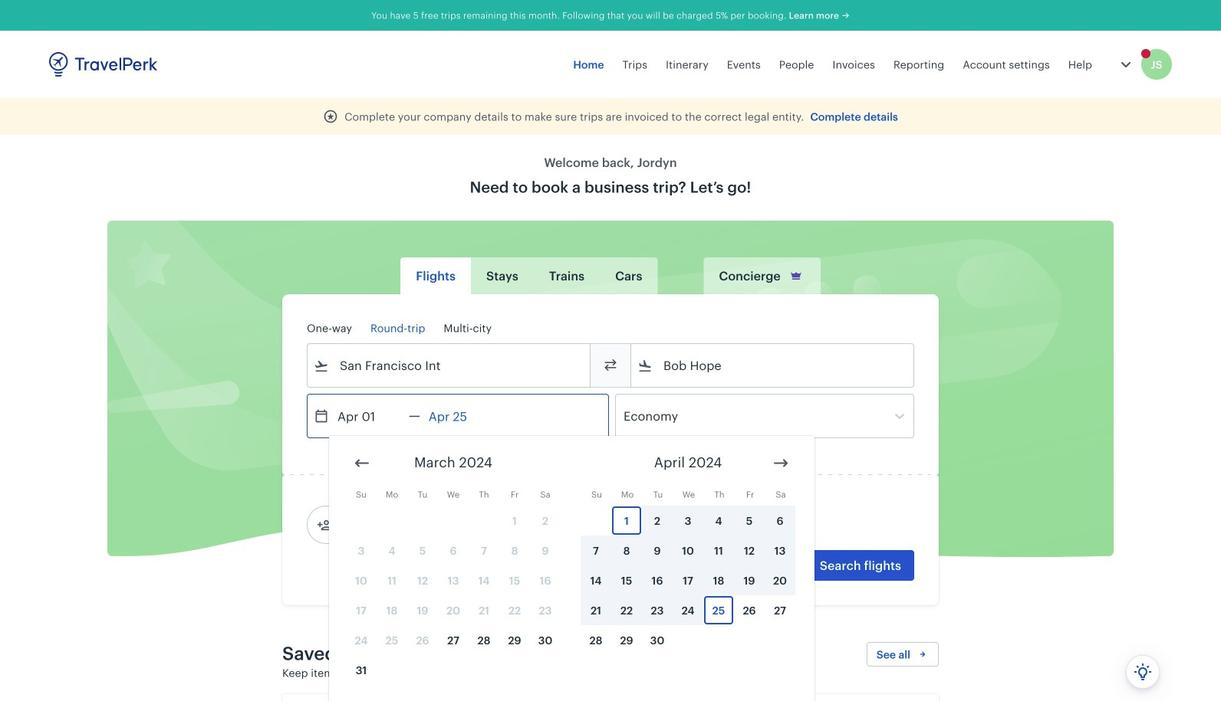 Task type: describe. For each thing, give the bounding box(es) containing it.
move forward to switch to the next month. image
[[772, 454, 790, 473]]

To search field
[[653, 354, 894, 378]]

Return text field
[[420, 395, 500, 438]]

Depart text field
[[329, 395, 409, 438]]

From search field
[[329, 354, 570, 378]]



Task type: vqa. For each thing, say whether or not it's contained in the screenshot.
Depart text field
yes



Task type: locate. For each thing, give the bounding box(es) containing it.
calendar application
[[329, 436, 1221, 702]]

move backward to switch to the previous month. image
[[353, 454, 371, 473]]



